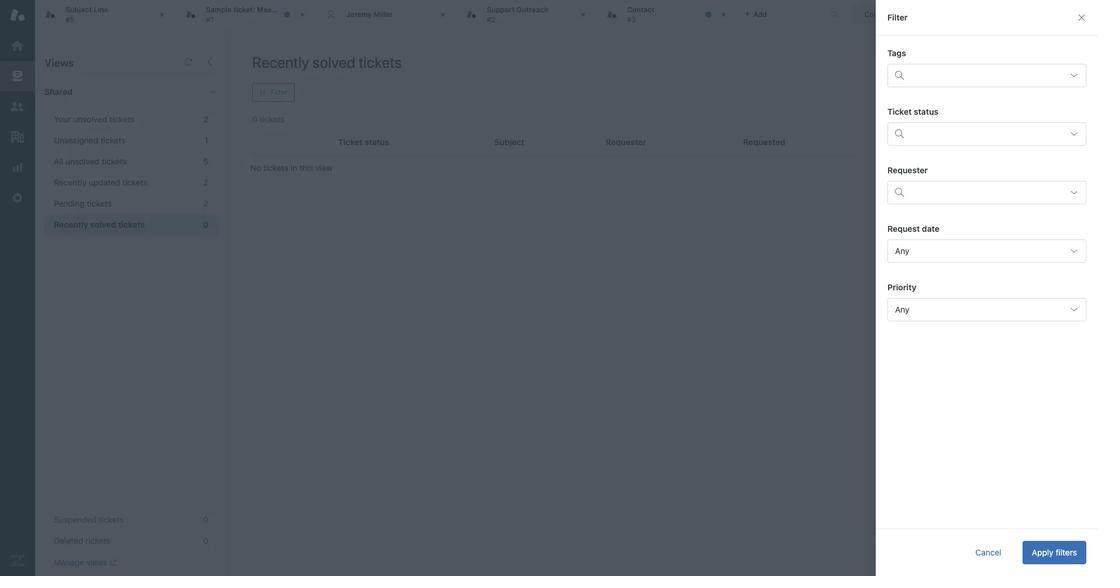 Task type: locate. For each thing, give the bounding box(es) containing it.
#5
[[66, 15, 74, 24]]

filter button
[[252, 83, 295, 102]]

0 vertical spatial filter
[[888, 12, 908, 22]]

1 vertical spatial subject
[[495, 137, 525, 147]]

1 vertical spatial recently
[[54, 177, 87, 187]]

all
[[54, 156, 63, 166]]

sample ticket: meet the ticket #1
[[206, 5, 309, 24]]

2 any field from the top
[[888, 298, 1087, 321]]

1 vertical spatial 2
[[204, 177, 208, 187]]

#3
[[628, 15, 636, 24]]

0 horizontal spatial solved
[[90, 220, 116, 229]]

this
[[300, 163, 313, 173]]

ticket:
[[234, 5, 255, 14]]

updated
[[89, 177, 120, 187]]

1 vertical spatial 0
[[203, 515, 208, 525]]

deleted tickets
[[54, 536, 111, 546]]

close image left #3
[[578, 9, 589, 20]]

contact #3
[[628, 5, 655, 24]]

recently down pending
[[54, 220, 88, 229]]

unsolved
[[73, 114, 107, 124], [65, 156, 100, 166]]

close image for #1
[[297, 9, 308, 20]]

suspended
[[54, 515, 97, 525]]

your
[[54, 114, 71, 124]]

sample
[[206, 5, 232, 14]]

any field for priority
[[888, 298, 1087, 321]]

cancel
[[976, 547, 1002, 557]]

miller
[[374, 10, 393, 19]]

tickets
[[359, 53, 402, 71], [109, 114, 135, 124], [101, 135, 126, 145], [102, 156, 127, 166], [264, 163, 289, 173], [122, 177, 147, 187], [87, 198, 112, 208], [118, 220, 145, 229], [99, 515, 124, 525], [85, 536, 111, 546]]

zendesk image
[[10, 553, 25, 568]]

tickets up views
[[85, 536, 111, 546]]

1 vertical spatial solved
[[90, 220, 116, 229]]

2 tab from the left
[[176, 0, 316, 29]]

the
[[276, 5, 288, 14]]

close image
[[156, 9, 168, 20], [297, 9, 308, 20], [718, 9, 730, 20]]

tickets down shared 'dropdown button'
[[109, 114, 135, 124]]

1 close image from the left
[[437, 9, 449, 20]]

close image for #3
[[718, 9, 730, 20]]

main element
[[0, 0, 35, 576]]

1 horizontal spatial close image
[[578, 9, 589, 20]]

tickets up the deleted tickets
[[99, 515, 124, 525]]

1 vertical spatial filter
[[271, 88, 288, 97]]

close drawer image
[[1078, 13, 1087, 22]]

status
[[914, 107, 939, 116]]

2 close image from the left
[[297, 9, 308, 20]]

suspended tickets
[[54, 515, 124, 525]]

1 tab from the left
[[35, 0, 176, 29]]

shared heading
[[35, 74, 228, 109]]

any down request
[[896, 246, 910, 256]]

filter inside "dialog"
[[888, 12, 908, 22]]

apply filters button
[[1023, 541, 1087, 564]]

0 vertical spatial subject
[[66, 5, 92, 14]]

1 vertical spatial any
[[896, 304, 910, 314]]

recently for 2
[[54, 177, 87, 187]]

tickets up updated
[[102, 156, 127, 166]]

0 vertical spatial solved
[[313, 53, 356, 71]]

1 any from the top
[[896, 246, 910, 256]]

solved down jeremy
[[313, 53, 356, 71]]

5
[[203, 156, 208, 166]]

3 tab from the left
[[457, 0, 597, 29]]

4 tab from the left
[[597, 0, 738, 29]]

2 vertical spatial recently
[[54, 220, 88, 229]]

subject inside subject line #5
[[66, 5, 92, 14]]

1 horizontal spatial solved
[[313, 53, 356, 71]]

0 vertical spatial unsolved
[[73, 114, 107, 124]]

unsolved up unassigned tickets
[[73, 114, 107, 124]]

ticket status
[[888, 107, 939, 116]]

1 any field from the top
[[888, 239, 1087, 263]]

0 for recently solved tickets
[[203, 220, 208, 229]]

1 horizontal spatial close image
[[297, 9, 308, 20]]

1 horizontal spatial filter
[[888, 12, 908, 22]]

unassigned tickets
[[54, 135, 126, 145]]

support outreach #2
[[487, 5, 549, 24]]

2 2 from the top
[[204, 177, 208, 187]]

ticket
[[290, 5, 309, 14]]

manage
[[54, 557, 84, 567]]

1 vertical spatial any field
[[888, 298, 1087, 321]]

tags element
[[888, 64, 1087, 87]]

close image for tab containing support outreach
[[578, 9, 589, 20]]

2 close image from the left
[[578, 9, 589, 20]]

0 vertical spatial 2
[[204, 114, 208, 124]]

any down priority
[[896, 304, 910, 314]]

filter inside 'button'
[[271, 88, 288, 97]]

subject
[[66, 5, 92, 14], [495, 137, 525, 147]]

solved down pending tickets
[[90, 220, 116, 229]]

unsolved for your
[[73, 114, 107, 124]]

recently for 0
[[54, 220, 88, 229]]

priority
[[888, 282, 917, 292]]

close image
[[437, 9, 449, 20], [578, 9, 589, 20]]

1 vertical spatial recently solved tickets
[[54, 220, 145, 229]]

recently solved tickets down jeremy
[[252, 53, 402, 71]]

unassigned
[[54, 135, 98, 145]]

1
[[205, 135, 208, 145]]

tab containing subject line
[[35, 0, 176, 29]]

2 for your unsolved tickets
[[204, 114, 208, 124]]

jeremy
[[347, 10, 372, 19]]

0 vertical spatial 0
[[203, 220, 208, 229]]

2 any from the top
[[896, 304, 910, 314]]

shared
[[44, 87, 73, 97]]

1 horizontal spatial subject
[[495, 137, 525, 147]]

3 2 from the top
[[204, 198, 208, 208]]

solved
[[313, 53, 356, 71], [90, 220, 116, 229]]

pending tickets
[[54, 198, 112, 208]]

2
[[204, 114, 208, 124], [204, 177, 208, 187], [204, 198, 208, 208]]

any
[[896, 246, 910, 256], [896, 304, 910, 314]]

recently solved tickets down pending tickets
[[54, 220, 145, 229]]

0 for suspended tickets
[[203, 515, 208, 525]]

unsolved for all
[[65, 156, 100, 166]]

tab
[[35, 0, 176, 29], [176, 0, 316, 29], [457, 0, 597, 29], [597, 0, 738, 29]]

recently up pending
[[54, 177, 87, 187]]

2 vertical spatial 0
[[203, 536, 208, 546]]

support
[[487, 5, 515, 14]]

your unsolved tickets
[[54, 114, 135, 124]]

manage views link
[[54, 557, 116, 568]]

1 2 from the top
[[204, 114, 208, 124]]

0 horizontal spatial close image
[[437, 9, 449, 20]]

Any field
[[888, 239, 1087, 263], [888, 298, 1087, 321]]

0 horizontal spatial filter
[[271, 88, 288, 97]]

3 close image from the left
[[718, 9, 730, 20]]

1 vertical spatial unsolved
[[65, 156, 100, 166]]

2 vertical spatial 2
[[204, 198, 208, 208]]

any field for request date
[[888, 239, 1087, 263]]

recently up filter 'button'
[[252, 53, 309, 71]]

request
[[888, 224, 920, 234]]

0 horizontal spatial close image
[[156, 9, 168, 20]]

view
[[316, 163, 333, 173]]

unsolved down unassigned
[[65, 156, 100, 166]]

tickets down recently updated tickets at left
[[87, 198, 112, 208]]

close image inside tab
[[578, 9, 589, 20]]

1 close image from the left
[[156, 9, 168, 20]]

close image left #2
[[437, 9, 449, 20]]

tags
[[888, 48, 907, 58]]

recently solved tickets
[[252, 53, 402, 71], [54, 220, 145, 229]]

recently
[[252, 53, 309, 71], [54, 177, 87, 187], [54, 220, 88, 229]]

0
[[203, 220, 208, 229], [203, 515, 208, 525], [203, 536, 208, 546]]

cancel button
[[967, 541, 1011, 564]]

0 vertical spatial any
[[896, 246, 910, 256]]

2 horizontal spatial close image
[[718, 9, 730, 20]]

close image inside jeremy miller tab
[[437, 9, 449, 20]]

organizations image
[[10, 129, 25, 145]]

all unsolved tickets
[[54, 156, 127, 166]]

1 horizontal spatial recently solved tickets
[[252, 53, 402, 71]]

conversations button
[[852, 5, 939, 24]]

filter
[[888, 12, 908, 22], [271, 88, 288, 97]]

0 horizontal spatial subject
[[66, 5, 92, 14]]

ticket
[[888, 107, 912, 116]]

0 vertical spatial recently solved tickets
[[252, 53, 402, 71]]

ticket status element
[[888, 122, 1087, 146]]

0 vertical spatial any field
[[888, 239, 1087, 263]]

#2
[[487, 15, 496, 24]]

deleted
[[54, 536, 83, 546]]

tab containing contact
[[597, 0, 738, 29]]



Task type: vqa. For each thing, say whether or not it's contained in the screenshot.


Task type: describe. For each thing, give the bounding box(es) containing it.
get started image
[[10, 38, 25, 53]]

collapse views pane image
[[205, 57, 214, 67]]

views
[[86, 557, 107, 567]]

line
[[94, 5, 108, 14]]

meet
[[257, 5, 275, 14]]

requester
[[888, 165, 928, 175]]

views image
[[10, 68, 25, 84]]

outreach
[[517, 5, 549, 14]]

filters
[[1056, 547, 1078, 557]]

manage views
[[54, 557, 107, 567]]

0 for deleted tickets
[[203, 536, 208, 546]]

#1
[[206, 15, 214, 24]]

filter dialog
[[876, 0, 1099, 576]]

no
[[251, 163, 261, 173]]

any for priority
[[896, 304, 910, 314]]

pending
[[54, 198, 85, 208]]

customers image
[[10, 99, 25, 114]]

shared button
[[35, 74, 197, 109]]

jeremy miller
[[347, 10, 393, 19]]

0 horizontal spatial recently solved tickets
[[54, 220, 145, 229]]

tickets left in
[[264, 163, 289, 173]]

reporting image
[[10, 160, 25, 175]]

contact
[[628, 5, 655, 14]]

conversations
[[865, 10, 912, 18]]

0 vertical spatial recently
[[252, 53, 309, 71]]

tickets down jeremy miller tab
[[359, 53, 402, 71]]

zendesk support image
[[10, 8, 25, 23]]

tab containing support outreach
[[457, 0, 597, 29]]

subject for subject
[[495, 137, 525, 147]]

tab containing sample ticket: meet the ticket
[[176, 0, 316, 29]]

request date
[[888, 224, 940, 234]]

jeremy miller tab
[[316, 0, 457, 29]]

recently updated tickets
[[54, 177, 147, 187]]

date
[[923, 224, 940, 234]]

any for request date
[[896, 246, 910, 256]]

in
[[291, 163, 297, 173]]

admin image
[[10, 190, 25, 205]]

tickets down updated
[[118, 220, 145, 229]]

subject line #5
[[66, 5, 108, 24]]

close image for jeremy miller tab
[[437, 9, 449, 20]]

no tickets in this view
[[251, 163, 333, 173]]

requester element
[[888, 181, 1087, 204]]

tabs tab list
[[35, 0, 819, 29]]

apply
[[1032, 547, 1054, 557]]

2 for pending tickets
[[204, 198, 208, 208]]

tickets down your unsolved tickets at the top of page
[[101, 135, 126, 145]]

refresh views pane image
[[184, 57, 193, 67]]

(opens in a new tab) image
[[107, 559, 116, 566]]

2 for recently updated tickets
[[204, 177, 208, 187]]

apply filters
[[1032, 547, 1078, 557]]

views
[[44, 57, 74, 69]]

tickets right updated
[[122, 177, 147, 187]]

subject for subject line #5
[[66, 5, 92, 14]]



